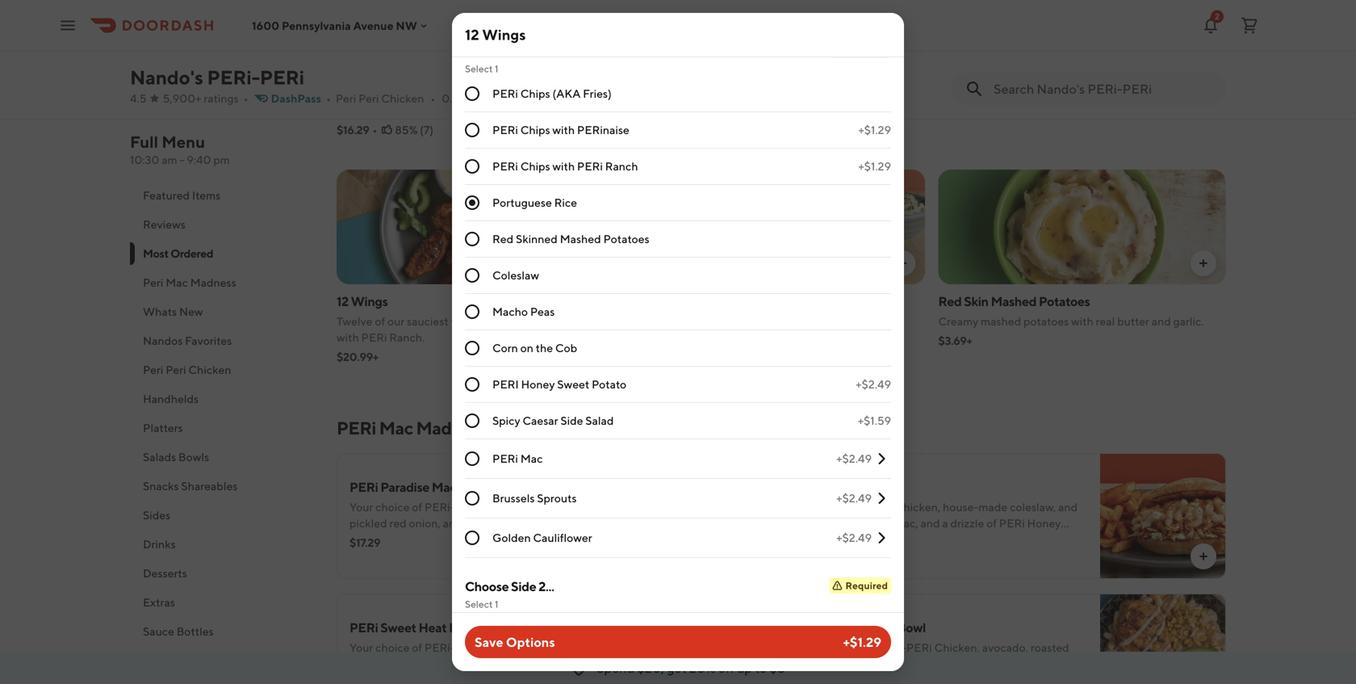 Task type: vqa. For each thing, say whether or not it's contained in the screenshot.
tasty to the left
no



Task type: describe. For each thing, give the bounding box(es) containing it.
house- inside the 'peri sweet heat mac bowl your choice of peri-peri chicken, house-made coleslaw, pickled red onion, and four-cheese peri mac, finished with a peri honey drizzle.'
[[531, 641, 567, 654]]

potatoes
[[1024, 315, 1070, 328]]

peri peri chicken bowl roasted red peppers, grilled corn and hummus served over portuguese rice and arugula.
[[337, 67, 611, 117]]

mashed for skin
[[991, 294, 1037, 309]]

drizzle. inside the 'peri sweet heat mac bowl your choice of peri-peri chicken, house-made coleslaw, pickled red onion, and four-cheese peri mac, finished with a peri honey drizzle.'
[[490, 673, 526, 684]]

your inside the 'peri sweet heat mac bowl your choice of peri-peri chicken, house-made coleslaw, pickled red onion, and four-cheese peri mac, finished with a peri honey drizzle.'
[[350, 641, 373, 654]]

with inside chicken breast sandwich served with arugula, tomato, pickled onions and perinaise.
[[676, 315, 699, 328]]

be
[[1037, 533, 1052, 546]]

coleslaw
[[493, 269, 540, 282]]

peri for peri peri chicken
[[143, 363, 163, 376]]

and inside "peri paradise mac bowl your choice of peri-peri chicken, grilled pineapple, pickled red onion, arugula, feta, and four-cheese peri mac, finished with a lemon & herb peri-peri drizzle."
[[512, 517, 531, 530]]

heat
[[419, 620, 447, 635]]

hummus
[[530, 88, 574, 101]]

mac inside "peri paradise mac bowl your choice of peri-peri chicken, grilled pineapple, pickled red onion, arugula, feta, and four-cheese peri mac, finished with a lemon & herb peri-peri drizzle."
[[432, 479, 457, 495]]

arugula.
[[466, 104, 508, 117]]

mac for peri mac power bowl your choice of peri-peri chicken, avocado, roasted red peppers, grilled corn over our creamy, four-cheese peri mac, finished with a peri ranch drizzle.
[[832, 620, 857, 635]]

ranch inside choose side... group
[[606, 160, 638, 173]]

• left roasted
[[326, 92, 331, 105]]

spicy caesar side salad
[[493, 414, 614, 427]]

full menu 10:30 am - 9:40 pm
[[130, 132, 230, 166]]

mac, inside peri mac stack peri-peri pulled chicken, house-made coleslaw, and four-cheese peri mac, and a drizzle of peri honey sandwiched between our buttery garlic bread.  be sure to grab extra napkins!
[[894, 517, 919, 530]]

with inside red skin mashed potatoes creamy mashed potatoes with real butter and garlic. $3.69+
[[1072, 315, 1094, 328]]

+$2.49 up +$1.59
[[856, 378, 892, 391]]

brussels
[[493, 491, 535, 505]]

Portuguese Rice radio
[[465, 195, 480, 210]]

peri sweet heat mac bowl image
[[649, 594, 775, 684]]

required for choose side...
[[846, 44, 888, 56]]

mashed for skinned
[[560, 232, 601, 246]]

roll
[[735, 88, 751, 101]]

handhelds button
[[130, 384, 317, 414]]

PERi Chips (AKA Fries) radio
[[465, 86, 480, 101]]

platters button
[[130, 414, 317, 443]]

• right $16.29
[[373, 123, 377, 137]]

rice
[[424, 104, 443, 117]]

macho
[[493, 305, 528, 318]]

four- inside "peri paradise mac bowl your choice of peri-peri chicken, grilled pineapple, pickled red onion, arugula, feta, and four-cheese peri mac, finished with a lemon & herb peri-peri drizzle."
[[534, 517, 560, 530]]

red inside the 'peri sweet heat mac bowl your choice of peri-peri chicken, house-made coleslaw, pickled red onion, and four-cheese peri mac, finished with a peri honey drizzle.'
[[438, 657, 455, 670]]

• left 0.7
[[431, 92, 436, 105]]

add item to cart image for chicken breast sandwich
[[897, 257, 910, 270]]

- inside 12 wings twelve of our sauciest treats - tender and spicy.  served with peri ranch. $20.99+
[[483, 315, 488, 328]]

a inside peri mac power bowl your choice of peri-peri chicken, avocado, roasted red peppers, grilled corn over our creamy, four-cheese peri mac, finished with a peri ranch drizzle.
[[924, 673, 930, 684]]

peri mac madness
[[143, 276, 236, 289]]

choice inside the 'peri sweet heat mac bowl your choice of peri-peri chicken, house-made coleslaw, pickled red onion, and four-cheese peri mac, finished with a peri honey drizzle.'
[[376, 641, 410, 654]]

perinaise
[[577, 123, 630, 137]]

onion, inside "peri paradise mac bowl your choice of peri-peri chicken, grilled pineapple, pickled red onion, arugula, feta, and four-cheese peri mac, finished with a lemon & herb peri-peri drizzle."
[[409, 517, 441, 530]]

of inside 12 wings twelve of our sauciest treats - tender and spicy.  served with peri ranch. $20.99+
[[375, 315, 385, 328]]

portuguese inside baked portuguese roll smothered in garlic-herb butter and grilled.
[[673, 88, 733, 101]]

1600 pennsylvania avenue nw
[[252, 19, 417, 32]]

honey inside the 'peri sweet heat mac bowl your choice of peri-peri chicken, house-made coleslaw, pickled red onion, and four-cheese peri mac, finished with a peri honey drizzle.'
[[454, 673, 488, 684]]

little
[[966, 88, 990, 101]]

portuguese inside peri peri chicken bowl roasted red peppers, grilled corn and hummus served over portuguese rice and arugula.
[[362, 104, 421, 117]]

baked
[[638, 88, 671, 101]]

leg
[[1009, 67, 1031, 82]]

$16.29
[[337, 123, 369, 137]]

peas
[[531, 305, 555, 318]]

extras button
[[130, 588, 317, 617]]

butter inside red skin mashed potatoes creamy mashed potatoes with real butter and garlic. $3.69+
[[1118, 315, 1150, 328]]

whats new
[[143, 305, 203, 318]]

and up "sure"
[[1059, 500, 1078, 514]]

12 for 12 wings twelve of our sauciest treats - tender and spicy.  served with peri ranch. $20.99+
[[337, 294, 349, 309]]

drizzle
[[951, 517, 985, 530]]

and left hummus
[[508, 88, 527, 101]]

chicken, inside peri mac stack peri-peri pulled chicken, house-made coleslaw, and four-cheese peri mac, and a drizzle of peri honey sandwiched between our buttery garlic bread.  be sure to grab extra napkins!
[[896, 500, 941, 514]]

golden
[[493, 531, 531, 544]]

house- inside peri mac stack peri-peri pulled chicken, house-made coleslaw, and four-cheese peri mac, and a drizzle of peri honey sandwiched between our buttery garlic bread.  be sure to grab extra napkins!
[[943, 500, 979, 514]]

peri peri chicken bowl image
[[337, 0, 625, 57]]

nandos favorites
[[143, 334, 232, 347]]

new
[[179, 305, 203, 318]]

5,900+
[[163, 92, 202, 105]]

$9.59+
[[939, 107, 973, 120]]

options
[[506, 634, 555, 650]]

chicken for peri peri chicken
[[189, 363, 231, 376]]

peri inside 12 wings twelve of our sauciest treats - tender and spicy.  served with peri ranch. $20.99+
[[361, 331, 387, 344]]

honey inside choose side... group
[[521, 378, 555, 391]]

+$2.49 for sprouts
[[837, 491, 872, 505]]

and up buttery
[[921, 517, 941, 530]]

sides
[[143, 508, 171, 522]]

peri honey sweet potato
[[493, 378, 627, 391]]

$16.29 •
[[337, 123, 377, 137]]

a inside the 'peri sweet heat mac bowl your choice of peri-peri chicken, house-made coleslaw, pickled red onion, and four-cheese peri mac, finished with a peri honey drizzle.'
[[418, 673, 423, 684]]

+$1.29 for save options
[[844, 634, 882, 650]]

mi
[[461, 92, 473, 105]]

dashpass
[[271, 92, 321, 105]]

twelve
[[337, 315, 373, 328]]

with inside 12 wings twelve of our sauciest treats - tender and spicy.  served with peri ranch. $20.99+
[[337, 331, 359, 344]]

and inside chicken breast sandwich served with arugula, tomato, pickled onions and perinaise.
[[863, 315, 882, 328]]

served inside 12 wings twelve of our sauciest treats - tender and spicy.  served with peri ranch. $20.99+
[[579, 315, 615, 328]]

sweet inside the 'peri sweet heat mac bowl your choice of peri-peri chicken, house-made coleslaw, pickled red onion, and four-cheese peri mac, finished with a peri honey drizzle.'
[[381, 620, 417, 635]]

drizzle. inside "peri paradise mac bowl your choice of peri-peri chicken, grilled pineapple, pickled red onion, arugula, feta, and four-cheese peri mac, finished with a lemon & herb peri-peri drizzle."
[[587, 533, 624, 546]]

coleslaw, inside peri mac stack peri-peri pulled chicken, house-made coleslaw, and four-cheese peri mac, and a drizzle of peri honey sandwiched between our buttery garlic bread.  be sure to grab extra napkins!
[[1011, 500, 1057, 514]]

$20,
[[638, 660, 665, 676]]

shareables
[[181, 479, 238, 493]]

chips for peri chips (aka fries)
[[521, 87, 551, 100]]

chips for peri chips with peri ranch
[[521, 160, 551, 173]]

mashed
[[981, 315, 1022, 328]]

peri- inside peri mac power bowl your choice of peri-peri chicken, avocado, roasted red peppers, grilled corn over our creamy, four-cheese peri mac, finished with a peri ranch drizzle.
[[876, 641, 907, 654]]

sweet inside choose side... group
[[558, 378, 590, 391]]

peri- inside peri mac stack peri-peri pulled chicken, house-made coleslaw, and four-cheese peri mac, and a drizzle of peri honey sandwiched between our buttery garlic bread.  be sure to grab extra napkins!
[[801, 500, 832, 514]]

our inside peri mac stack peri-peri pulled chicken, house-made coleslaw, and four-cheese peri mac, and a drizzle of peri honey sandwiched between our buttery garlic bread.  be sure to grab extra napkins!
[[913, 533, 930, 546]]

peppers, inside peri peri chicken bowl roasted red peppers, grilled corn and hummus served over portuguese rice and arugula.
[[401, 88, 446, 101]]

1 inside choose side... select 1
[[495, 63, 499, 74]]

and inside the 'peri sweet heat mac bowl your choice of peri-peri chicken, house-made coleslaw, pickled red onion, and four-cheese peri mac, finished with a peri honey drizzle.'
[[492, 657, 511, 670]]

4.5
[[130, 92, 147, 105]]

dark
[[992, 88, 1015, 101]]

of inside "peri paradise mac bowl your choice of peri-peri chicken, grilled pineapple, pickled red onion, arugula, feta, and four-cheese peri mac, finished with a lemon & herb peri-peri drizzle."
[[412, 500, 423, 514]]

0 items, open order cart image
[[1241, 16, 1260, 35]]

mac for peri mac stack peri-peri pulled chicken, house-made coleslaw, and four-cheese peri mac, and a drizzle of peri honey sandwiched between our buttery garlic bread.  be sure to grab extra napkins!
[[832, 479, 857, 495]]

- inside full menu 10:30 am - 9:40 pm
[[180, 153, 185, 166]]

nando's peri-peri
[[130, 66, 305, 89]]

red skin mashed potatoes image
[[939, 170, 1227, 284]]

with inside the 'peri sweet heat mac bowl your choice of peri-peri chicken, house-made coleslaw, pickled red onion, and four-cheese peri mac, finished with a peri honey drizzle.'
[[393, 673, 415, 684]]

finished for paradise
[[377, 533, 418, 546]]

four- inside peri mac stack peri-peri pulled chicken, house-made coleslaw, and four-cheese peri mac, and a drizzle of peri honey sandwiched between our buttery garlic bread.  be sure to grab extra napkins!
[[801, 517, 827, 530]]

1600
[[252, 19, 280, 32]]

drizzle. inside peri mac power bowl your choice of peri-peri chicken, avocado, roasted red peppers, grilled corn over our creamy, four-cheese peri mac, finished with a peri ranch drizzle.
[[996, 673, 1032, 684]]

paradise
[[381, 479, 430, 495]]

peri mac madness button
[[130, 268, 317, 297]]

corn inside peri peri chicken bowl roasted red peppers, grilled corn and hummus served over portuguese rice and arugula.
[[483, 88, 506, 101]]

up
[[737, 660, 753, 676]]

cheese inside peri mac power bowl your choice of peri-peri chicken, avocado, roasted red peppers, grilled corn over our creamy, four-cheese peri mac, finished with a peri ranch drizzle.
[[1040, 657, 1076, 670]]

85% (7)
[[395, 123, 434, 137]]

butter inside baked portuguese roll smothered in garlic-herb butter and grilled.
[[882, 88, 914, 101]]

tomato,
[[745, 315, 784, 328]]

spend
[[597, 660, 635, 676]]

ranch inside peri mac power bowl your choice of peri-peri chicken, avocado, roasted red peppers, grilled corn over our creamy, four-cheese peri mac, finished with a peri ranch drizzle.
[[961, 673, 994, 684]]

sauce bottles
[[143, 625, 214, 638]]

chicken for peri peri chicken bowl roasted red peppers, grilled corn and hummus served over portuguese rice and arugula.
[[399, 67, 446, 82]]

macho peas
[[493, 305, 555, 318]]

between
[[865, 533, 910, 546]]

most ordered
[[143, 247, 213, 260]]

choose for choose side 2...
[[465, 579, 509, 594]]

potatoes for skin
[[1039, 294, 1091, 309]]

desserts
[[143, 567, 187, 580]]

garlic bread image
[[638, 0, 926, 57]]

ordered
[[171, 247, 213, 260]]

peri chips with perinaise
[[493, 123, 630, 137]]

brussels sprouts
[[493, 491, 577, 505]]

choose side... group
[[465, 42, 892, 558]]

breast
[[687, 294, 724, 309]]

cheese inside "peri paradise mac bowl your choice of peri-peri chicken, grilled pineapple, pickled red onion, arugula, feta, and four-cheese peri mac, finished with a lemon & herb peri-peri drizzle."
[[560, 517, 596, 530]]

to inside peri mac stack peri-peri pulled chicken, house-made coleslaw, and four-cheese peri mac, and a drizzle of peri honey sandwiched between our buttery garlic bread.  be sure to grab extra napkins!
[[801, 549, 812, 562]]

sauce
[[143, 625, 174, 638]]

power
[[859, 620, 895, 635]]

85%
[[395, 123, 418, 137]]

smothered
[[754, 88, 809, 101]]

2
[[1216, 12, 1220, 21]]

arugula, inside "peri paradise mac bowl your choice of peri-peri chicken, grilled pineapple, pickled red onion, arugula, feta, and four-cheese peri mac, finished with a lemon & herb peri-peri drizzle."
[[443, 517, 484, 530]]

of inside peri mac power bowl your choice of peri-peri chicken, avocado, roasted red peppers, grilled corn over our creamy, four-cheese peri mac, finished with a peri ranch drizzle.
[[864, 641, 874, 654]]

served
[[576, 88, 611, 101]]

mac, inside the 'peri sweet heat mac bowl your choice of peri-peri chicken, house-made coleslaw, pickled red onion, and four-cheese peri mac, finished with a peri honey drizzle.'
[[606, 657, 631, 670]]

reviews
[[143, 218, 186, 231]]

peri paradise mac bowl your choice of peri-peri chicken, grilled pineapple, pickled red onion, arugula, feta, and four-cheese peri mac, finished with a lemon & herb peri-peri drizzle.
[[350, 479, 624, 546]]

herb
[[856, 88, 880, 101]]

pickled inside the 'peri sweet heat mac bowl your choice of peri-peri chicken, house-made coleslaw, pickled red onion, and four-cheese peri mac, finished with a peri honey drizzle.'
[[398, 657, 436, 670]]

1/4 chicken leg for a little dark 'n' delicious. $9.59+
[[939, 67, 1079, 120]]

add item to cart image for twelve of our sauciest treats - tender and spicy.  served with peri ranch.
[[596, 257, 609, 270]]

salads bowls button
[[130, 443, 317, 472]]

extra
[[840, 549, 866, 562]]

20%
[[690, 660, 716, 676]]

grilled.
[[659, 104, 695, 117]]

chicken, inside peri mac power bowl your choice of peri-peri chicken, avocado, roasted red peppers, grilled corn over our creamy, four-cheese peri mac, finished with a peri ranch drizzle.
[[935, 641, 981, 654]]

garlic.
[[1174, 315, 1205, 328]]

chicken inside chicken breast sandwich served with arugula, tomato, pickled onions and perinaise.
[[638, 294, 685, 309]]

add item to cart image for red skin mashed potatoes
[[1198, 257, 1211, 270]]

notification bell image
[[1202, 16, 1221, 35]]

our inside 12 wings twelve of our sauciest treats - tender and spicy.  served with peri ranch. $20.99+
[[388, 315, 405, 328]]

drinks
[[143, 538, 176, 551]]

finished inside peri mac power bowl your choice of peri-peri chicken, avocado, roasted red peppers, grilled corn over our creamy, four-cheese peri mac, finished with a peri ranch drizzle.
[[857, 673, 897, 684]]

four- inside peri mac power bowl your choice of peri-peri chicken, avocado, roasted red peppers, grilled corn over our creamy, four-cheese peri mac, finished with a peri ranch drizzle.
[[1014, 657, 1040, 670]]

chips for peri chips with perinaise
[[521, 123, 551, 137]]

honey inside peri mac stack peri-peri pulled chicken, house-made coleslaw, and four-cheese peri mac, and a drizzle of peri honey sandwiched between our buttery garlic bread.  be sure to grab extra napkins!
[[1028, 517, 1062, 530]]

+$2.49 for mac
[[837, 452, 872, 465]]

peri chips with peri ranch
[[493, 160, 638, 173]]

chicken, inside the 'peri sweet heat mac bowl your choice of peri-peri chicken, house-made coleslaw, pickled red onion, and four-cheese peri mac, finished with a peri honey drizzle.'
[[483, 641, 529, 654]]

+$2.49 for cauliflower
[[837, 531, 872, 544]]

2...
[[539, 579, 555, 594]]

• right the ratings
[[244, 92, 248, 105]]

bottles
[[177, 625, 214, 638]]

madness for peri mac madness
[[416, 418, 487, 439]]

pickled inside chicken breast sandwich served with arugula, tomato, pickled onions and perinaise.
[[786, 315, 824, 328]]

mac inside the 'peri sweet heat mac bowl your choice of peri-peri chicken, house-made coleslaw, pickled red onion, and four-cheese peri mac, finished with a peri honey drizzle.'
[[449, 620, 474, 635]]

1 horizontal spatial side
[[561, 414, 584, 427]]

cob
[[556, 341, 578, 355]]

corn inside peri mac power bowl your choice of peri-peri chicken, avocado, roasted red peppers, grilled corn over our creamy, four-cheese peri mac, finished with a peri ranch drizzle.
[[902, 657, 925, 670]]

pulled
[[860, 500, 893, 514]]

grilled inside "peri paradise mac bowl your choice of peri-peri chicken, grilled pineapple, pickled red onion, arugula, feta, and four-cheese peri mac, finished with a lemon & herb peri-peri drizzle."
[[531, 500, 564, 514]]

peri up handhelds
[[166, 363, 186, 376]]



Task type: locate. For each thing, give the bounding box(es) containing it.
2 select from the top
[[465, 599, 493, 610]]

12 inside 12 wings twelve of our sauciest treats - tender and spicy.  served with peri ranch. $20.99+
[[337, 294, 349, 309]]

peri up $16.29
[[336, 92, 356, 105]]

0 horizontal spatial made
[[567, 641, 596, 654]]

and left garlic.
[[1152, 315, 1172, 328]]

red right red skinned mashed potatoes option
[[493, 232, 514, 246]]

peri- down "paradise"
[[425, 500, 455, 514]]

of inside peri mac stack peri-peri pulled chicken, house-made coleslaw, and four-cheese peri mac, and a drizzle of peri honey sandwiched between our buttery garlic bread.  be sure to grab extra napkins!
[[987, 517, 998, 530]]

1
[[495, 63, 499, 74], [495, 599, 499, 610]]

arugula,
[[701, 315, 742, 328], [443, 517, 484, 530]]

1 served from the left
[[579, 315, 615, 328]]

12 inside dialog
[[465, 26, 479, 43]]

peri mac stack image
[[1101, 453, 1227, 579]]

butter right the real
[[1118, 315, 1150, 328]]

side inside choose side 2... select 1
[[511, 579, 537, 594]]

red skinned mashed potatoes
[[493, 232, 650, 246]]

1 vertical spatial madness
[[416, 418, 487, 439]]

1 vertical spatial arugula,
[[443, 517, 484, 530]]

fries)
[[583, 87, 612, 100]]

nw
[[396, 19, 417, 32]]

mashed down rice
[[560, 232, 601, 246]]

red right $5
[[801, 657, 818, 670]]

Item Search search field
[[994, 80, 1214, 98]]

made inside peri mac stack peri-peri pulled chicken, house-made coleslaw, and four-cheese peri mac, and a drizzle of peri honey sandwiched between our buttery garlic bread.  be sure to grab extra napkins!
[[979, 500, 1008, 514]]

onion, down 'save'
[[458, 657, 489, 670]]

0 horizontal spatial -
[[180, 153, 185, 166]]

choose inside choose side 2... select 1
[[465, 579, 509, 594]]

chicken inside the 1/4 chicken leg for a little dark 'n' delicious. $9.59+
[[959, 67, 1007, 82]]

add item to cart image for baked portuguese roll smothered in garlic-herb butter and grilled.
[[897, 30, 910, 43]]

chips up portuguese rice
[[521, 160, 551, 173]]

save
[[475, 634, 504, 650]]

finished for sweet
[[350, 673, 391, 684]]

chicken, down choose side 2... select 1
[[483, 641, 529, 654]]

portuguese up grilled.
[[673, 88, 733, 101]]

arugula, inside chicken breast sandwich served with arugula, tomato, pickled onions and perinaise.
[[701, 315, 742, 328]]

with inside "peri paradise mac bowl your choice of peri-peri chicken, grilled pineapple, pickled red onion, arugula, feta, and four-cheese peri mac, finished with a lemon & herb peri-peri drizzle."
[[420, 533, 443, 546]]

four- up golden cauliflower
[[534, 517, 560, 530]]

portuguese up 85%
[[362, 104, 421, 117]]

0 vertical spatial honey
[[521, 378, 555, 391]]

choice inside peri mac power bowl your choice of peri-peri chicken, avocado, roasted red peppers, grilled corn over our creamy, four-cheese peri mac, finished with a peri ranch drizzle.
[[827, 641, 861, 654]]

red down heat
[[438, 657, 455, 670]]

mac down most ordered
[[166, 276, 188, 289]]

choose
[[465, 43, 509, 59], [465, 579, 509, 594]]

buttery
[[932, 533, 970, 546]]

$20.99+
[[337, 350, 379, 363]]

12 up twelve
[[337, 294, 349, 309]]

peri down nandos
[[143, 363, 163, 376]]

0 horizontal spatial wings
[[351, 294, 388, 309]]

spicy.
[[548, 315, 576, 328]]

red inside red skin mashed potatoes creamy mashed potatoes with real butter and garlic. $3.69+
[[939, 294, 962, 309]]

grilled inside peri peri chicken bowl roasted red peppers, grilled corn and hummus served over portuguese rice and arugula.
[[448, 88, 480, 101]]

peri mac stack peri-peri pulled chicken, house-made coleslaw, and four-cheese peri mac, and a drizzle of peri honey sandwiched between our buttery garlic bread.  be sure to grab extra napkins!
[[801, 479, 1078, 562]]

red for skin
[[939, 294, 962, 309]]

made inside the 'peri sweet heat mac bowl your choice of peri-peri chicken, house-made coleslaw, pickled red onion, and four-cheese peri mac, finished with a peri honey drizzle.'
[[567, 641, 596, 654]]

10:30
[[130, 153, 160, 166]]

1 horizontal spatial -
[[483, 315, 488, 328]]

corn up arugula.
[[483, 88, 506, 101]]

1 horizontal spatial add item to cart image
[[746, 550, 759, 563]]

1 vertical spatial peppers,
[[821, 657, 865, 670]]

of down "paradise"
[[412, 500, 423, 514]]

of right twelve
[[375, 315, 385, 328]]

•
[[244, 92, 248, 105], [326, 92, 331, 105], [431, 92, 436, 105], [373, 123, 377, 137]]

over
[[337, 104, 359, 117], [928, 657, 950, 670]]

0 vertical spatial madness
[[190, 276, 236, 289]]

1 horizontal spatial ranch
[[961, 673, 994, 684]]

1 vertical spatial honey
[[1028, 517, 1062, 530]]

red up the "creamy"
[[939, 294, 962, 309]]

whats new button
[[130, 297, 317, 326]]

drizzle. down the creamy,
[[996, 673, 1032, 684]]

peri- up the ratings
[[207, 66, 260, 89]]

0 horizontal spatial ranch
[[606, 160, 638, 173]]

whats
[[143, 305, 177, 318]]

1 horizontal spatial corn
[[902, 657, 925, 670]]

choose side 2... group
[[465, 578, 892, 684]]

chips down hummus
[[521, 123, 551, 137]]

cheese up sandwiched
[[827, 517, 864, 530]]

bowl for mac
[[898, 620, 926, 635]]

choice inside "peri paradise mac bowl your choice of peri-peri chicken, grilled pineapple, pickled red onion, arugula, feta, and four-cheese peri mac, finished with a lemon & herb peri-peri drizzle."
[[376, 500, 410, 514]]

5,900+ ratings •
[[163, 92, 248, 105]]

2 horizontal spatial our
[[952, 657, 970, 670]]

peppers, inside peri mac power bowl your choice of peri-peri chicken, avocado, roasted red peppers, grilled corn over our creamy, four-cheese peri mac, finished with a peri ranch drizzle.
[[821, 657, 865, 670]]

1 horizontal spatial madness
[[416, 418, 487, 439]]

0 horizontal spatial potatoes
[[604, 232, 650, 246]]

peri up $16.29 •
[[359, 92, 379, 105]]

add item to cart image for 1/4 chicken leg
[[1198, 30, 1211, 43]]

butter right herb
[[882, 88, 914, 101]]

bowls
[[179, 450, 209, 464]]

honey up be
[[1028, 517, 1062, 530]]

your for peri mac power bowl
[[801, 641, 825, 654]]

peri
[[336, 92, 356, 105], [359, 92, 379, 105], [143, 276, 163, 289], [143, 363, 163, 376], [166, 363, 186, 376]]

onion, inside the 'peri sweet heat mac bowl your choice of peri-peri chicken, house-made coleslaw, pickled red onion, and four-cheese peri mac, finished with a peri honey drizzle.'
[[458, 657, 489, 670]]

peri chips (aka fries)
[[493, 87, 612, 100]]

0 vertical spatial house-
[[943, 500, 979, 514]]

roasted
[[337, 88, 379, 101]]

0 horizontal spatial 12
[[337, 294, 349, 309]]

bowl left brussels on the bottom of the page
[[459, 479, 488, 495]]

red right roasted
[[382, 88, 399, 101]]

platters
[[143, 421, 183, 435]]

0 vertical spatial our
[[388, 315, 405, 328]]

peri for peri peri chicken • 0.7 mi
[[336, 92, 356, 105]]

1 horizontal spatial drizzle.
[[587, 533, 624, 546]]

select inside choose side 2... select 1
[[465, 599, 493, 610]]

1 down '12 wings'
[[495, 63, 499, 74]]

cheese down roasted
[[1040, 657, 1076, 670]]

salad
[[586, 414, 614, 427]]

of up garlic
[[987, 517, 998, 530]]

+$2.49 up extra
[[837, 531, 872, 544]]

sweet left heat
[[381, 620, 417, 635]]

pickled left "onions"
[[786, 315, 824, 328]]

bowl inside the 'peri sweet heat mac bowl your choice of peri-peri chicken, house-made coleslaw, pickled red onion, and four-cheese peri mac, finished with a peri honey drizzle.'
[[476, 620, 505, 635]]

0 horizontal spatial arugula,
[[443, 517, 484, 530]]

treats
[[451, 315, 481, 328]]

for
[[939, 88, 956, 101]]

0 horizontal spatial butter
[[882, 88, 914, 101]]

add item to cart image
[[1198, 30, 1211, 43], [897, 257, 910, 270], [1198, 257, 1211, 270], [1198, 550, 1211, 563]]

mac, inside "peri paradise mac bowl your choice of peri-peri chicken, grilled pineapple, pickled red onion, arugula, feta, and four-cheese peri mac, finished with a lemon & herb peri-peri drizzle."
[[350, 533, 375, 546]]

sides button
[[130, 501, 317, 530]]

drizzle. down save options
[[490, 673, 526, 684]]

1 vertical spatial chips
[[521, 123, 551, 137]]

herb
[[501, 533, 526, 546]]

2 required from the top
[[846, 580, 888, 591]]

1 vertical spatial mashed
[[991, 294, 1037, 309]]

choice
[[376, 500, 410, 514], [376, 641, 410, 654], [827, 641, 861, 654]]

2 horizontal spatial add item to cart image
[[897, 30, 910, 43]]

mac inside button
[[166, 276, 188, 289]]

1 horizontal spatial peppers,
[[821, 657, 865, 670]]

cheese inside the 'peri sweet heat mac bowl your choice of peri-peri chicken, house-made coleslaw, pickled red onion, and four-cheese peri mac, finished with a peri honey drizzle.'
[[539, 657, 576, 670]]

caesar
[[523, 414, 559, 427]]

nando's
[[130, 66, 203, 89]]

choose inside choose side... select 1
[[465, 43, 509, 59]]

extras
[[143, 596, 175, 609]]

9:40
[[187, 153, 211, 166]]

sweet
[[558, 378, 590, 391], [381, 620, 417, 635]]

1 horizontal spatial sweet
[[558, 378, 590, 391]]

delicious.
[[1031, 88, 1079, 101]]

reviews button
[[130, 210, 317, 239]]

mac inside choose side... group
[[521, 452, 543, 465]]

four-
[[534, 517, 560, 530], [801, 517, 827, 530], [513, 657, 539, 670], [1014, 657, 1040, 670]]

2 vertical spatial add item to cart image
[[746, 550, 759, 563]]

1 vertical spatial corn
[[902, 657, 925, 670]]

0 horizontal spatial side
[[511, 579, 537, 594]]

served right 'spicy.'
[[579, 315, 615, 328]]

1 horizontal spatial 12
[[465, 26, 479, 43]]

mac for peri mac madness
[[379, 418, 413, 439]]

tender
[[490, 315, 524, 328]]

1 horizontal spatial pickled
[[398, 657, 436, 670]]

four- down options
[[513, 657, 539, 670]]

12 wings twelve of our sauciest treats - tender and spicy.  served with peri ranch. $20.99+
[[337, 294, 615, 363]]

0 horizontal spatial our
[[388, 315, 405, 328]]

1 horizontal spatial portuguese
[[493, 196, 552, 209]]

finished inside the 'peri sweet heat mac bowl your choice of peri-peri chicken, house-made coleslaw, pickled red onion, and four-cheese peri mac, finished with a peri honey drizzle.'
[[350, 673, 391, 684]]

0 horizontal spatial corn
[[483, 88, 506, 101]]

red inside "peri paradise mac bowl your choice of peri-peri chicken, grilled pineapple, pickled red onion, arugula, feta, and four-cheese peri mac, finished with a lemon & herb peri-peri drizzle."
[[390, 517, 407, 530]]

peri down the most
[[143, 276, 163, 289]]

1 1 from the top
[[495, 63, 499, 74]]

0 vertical spatial made
[[979, 500, 1008, 514]]

12 for 12 wings
[[465, 26, 479, 43]]

rice
[[555, 196, 578, 209]]

1 vertical spatial potatoes
[[1039, 294, 1091, 309]]

0 vertical spatial grilled
[[448, 88, 480, 101]]

+$1.29 for peri chips with peri ranch
[[859, 160, 892, 173]]

golden cauliflower
[[493, 531, 593, 544]]

portuguese rice
[[493, 196, 578, 209]]

and inside baked portuguese roll smothered in garlic-herb butter and grilled.
[[638, 104, 657, 117]]

sauce bottles button
[[130, 617, 317, 646]]

made up drizzle
[[979, 500, 1008, 514]]

Red Skinned Mashed Potatoes radio
[[465, 232, 480, 246]]

1 vertical spatial over
[[928, 657, 950, 670]]

a inside "peri paradise mac bowl your choice of peri-peri chicken, grilled pineapple, pickled red onion, arugula, feta, and four-cheese peri mac, finished with a lemon & herb peri-peri drizzle."
[[445, 533, 451, 546]]

of down heat
[[412, 641, 423, 654]]

0 horizontal spatial mashed
[[560, 232, 601, 246]]

0 vertical spatial corn
[[483, 88, 506, 101]]

0 vertical spatial butter
[[882, 88, 914, 101]]

peri mac power bowl your choice of peri-peri chicken, avocado, roasted red peppers, grilled corn over our creamy, four-cheese peri mac, finished with a peri ranch drizzle.
[[801, 620, 1076, 684]]

wings inside 12 wings twelve of our sauciest treats - tender and spicy.  served with peri ranch. $20.99+
[[351, 294, 388, 309]]

ranch down perinaise
[[606, 160, 638, 173]]

0 vertical spatial select
[[465, 63, 493, 74]]

1 vertical spatial grilled
[[531, 500, 564, 514]]

wings inside dialog
[[482, 26, 526, 43]]

spicy
[[493, 414, 521, 427]]

with inside peri mac power bowl your choice of peri-peri chicken, avocado, roasted red peppers, grilled corn over our creamy, four-cheese peri mac, finished with a peri ranch drizzle.
[[900, 673, 922, 684]]

2 chips from the top
[[521, 123, 551, 137]]

chicken breast sandwich image
[[638, 170, 926, 284]]

snacks shareables button
[[130, 472, 317, 501]]

12 wings dialog
[[452, 0, 905, 684]]

0 horizontal spatial to
[[755, 660, 767, 676]]

chicken, inside "peri paradise mac bowl your choice of peri-peri chicken, grilled pineapple, pickled red onion, arugula, feta, and four-cheese peri mac, finished with a lemon & herb peri-peri drizzle."
[[483, 500, 529, 514]]

1 vertical spatial to
[[755, 660, 767, 676]]

1 horizontal spatial made
[[979, 500, 1008, 514]]

and right "onions"
[[863, 315, 882, 328]]

peri
[[260, 66, 305, 89], [337, 67, 365, 82], [368, 67, 396, 82], [493, 87, 518, 100], [493, 123, 518, 137], [493, 160, 518, 173], [577, 160, 603, 173], [361, 331, 387, 344], [337, 418, 376, 439], [493, 452, 518, 465], [350, 479, 378, 495], [801, 479, 830, 495], [455, 500, 481, 514], [832, 500, 858, 514], [598, 517, 624, 530], [866, 517, 892, 530], [1000, 517, 1026, 530], [559, 533, 585, 546], [350, 620, 378, 635], [801, 620, 830, 635], [455, 641, 481, 654], [907, 641, 933, 654], [578, 657, 604, 670], [426, 673, 452, 684], [801, 673, 827, 684], [933, 673, 958, 684]]

mashed up mashed
[[991, 294, 1037, 309]]

made right options
[[567, 641, 596, 654]]

0 horizontal spatial add item to cart image
[[596, 257, 609, 270]]

of inside the 'peri sweet heat mac bowl your choice of peri-peri chicken, house-made coleslaw, pickled red onion, and four-cheese peri mac, finished with a peri honey drizzle.'
[[412, 641, 423, 654]]

bowl inside peri peri chicken bowl roasted red peppers, grilled corn and hummus served over portuguese rice and arugula.
[[448, 67, 477, 82]]

- right macho peas radio
[[483, 315, 488, 328]]

ratings
[[204, 92, 239, 105]]

required
[[846, 44, 888, 56], [846, 580, 888, 591]]

0 horizontal spatial drizzle.
[[490, 673, 526, 684]]

peppers, up the rice
[[401, 88, 446, 101]]

bowl inside "peri paradise mac bowl your choice of peri-peri chicken, grilled pineapple, pickled red onion, arugula, feta, and four-cheese peri mac, finished with a lemon & herb peri-peri drizzle."
[[459, 479, 488, 495]]

potatoes for skinned
[[604, 232, 650, 246]]

0 vertical spatial choose
[[465, 43, 509, 59]]

choice for peri mac power bowl
[[827, 641, 861, 654]]

1 horizontal spatial butter
[[1118, 315, 1150, 328]]

0 horizontal spatial sweet
[[381, 620, 417, 635]]

ranch.
[[390, 331, 425, 344]]

2 vertical spatial pickled
[[398, 657, 436, 670]]

drizzle.
[[587, 533, 624, 546], [490, 673, 526, 684], [996, 673, 1032, 684]]

sandwiched
[[801, 533, 863, 546]]

1 chips from the top
[[521, 87, 551, 100]]

2 vertical spatial portuguese
[[493, 196, 552, 209]]

our up ranch.
[[388, 315, 405, 328]]

0 horizontal spatial red
[[493, 232, 514, 246]]

mac inside peri mac stack peri-peri pulled chicken, house-made coleslaw, and four-cheese peri mac, and a drizzle of peri honey sandwiched between our buttery garlic bread.  be sure to grab extra napkins!
[[832, 479, 857, 495]]

bowl for peri
[[448, 67, 477, 82]]

chicken up peri peri chicken • 0.7 mi
[[399, 67, 446, 82]]

mac right "paradise"
[[432, 479, 457, 495]]

coleslaw, inside the 'peri sweet heat mac bowl your choice of peri-peri chicken, house-made coleslaw, pickled red onion, and four-cheese peri mac, finished with a peri honey drizzle.'
[[350, 657, 396, 670]]

2 horizontal spatial drizzle.
[[996, 673, 1032, 684]]

choice for peri paradise mac bowl
[[376, 500, 410, 514]]

and inside 12 wings twelve of our sauciest treats - tender and spicy.  served with peri ranch. $20.99+
[[527, 315, 546, 328]]

peri- right the herb
[[529, 533, 559, 546]]

+$2.49 up sandwiched
[[837, 491, 872, 505]]

1 vertical spatial red
[[939, 294, 962, 309]]

0 vertical spatial required
[[846, 44, 888, 56]]

honey down 'save'
[[454, 673, 488, 684]]

+$2.49
[[856, 378, 892, 391], [837, 452, 872, 465], [837, 491, 872, 505], [837, 531, 872, 544]]

0 vertical spatial +$1.29
[[859, 123, 892, 137]]

onion, down "paradise"
[[409, 517, 441, 530]]

potatoes inside choose side... group
[[604, 232, 650, 246]]

baked portuguese roll smothered in garlic-herb butter and grilled.
[[638, 88, 914, 117]]

a inside the 1/4 chicken leg for a little dark 'n' delicious. $9.59+
[[958, 88, 964, 101]]

1 horizontal spatial over
[[928, 657, 950, 670]]

house- up drizzle
[[943, 500, 979, 514]]

chicken down favorites
[[189, 363, 231, 376]]

madness up whats new button
[[190, 276, 236, 289]]

red inside peri mac power bowl your choice of peri-peri chicken, avocado, roasted red peppers, grilled corn over our creamy, four-cheese peri mac, finished with a peri ranch drizzle.
[[801, 657, 818, 670]]

red for skinned
[[493, 232, 514, 246]]

3 chips from the top
[[521, 160, 551, 173]]

0 horizontal spatial peppers,
[[401, 88, 446, 101]]

0 vertical spatial arugula,
[[701, 315, 742, 328]]

0 horizontal spatial over
[[337, 104, 359, 117]]

salads
[[143, 450, 176, 464]]

your inside "peri paradise mac bowl your choice of peri-peri chicken, grilled pineapple, pickled red onion, arugula, feta, and four-cheese peri mac, finished with a lemon & herb peri-peri drizzle."
[[350, 500, 373, 514]]

chicken for peri peri chicken • 0.7 mi
[[381, 92, 424, 105]]

0 vertical spatial pickled
[[786, 315, 824, 328]]

2 choose from the top
[[465, 579, 509, 594]]

side left salad
[[561, 414, 584, 427]]

wings for 12 wings
[[482, 26, 526, 43]]

garlic-
[[823, 88, 856, 101]]

1 vertical spatial 12
[[337, 294, 349, 309]]

your for peri paradise mac bowl
[[350, 500, 373, 514]]

12 wings
[[465, 26, 526, 43]]

house-
[[943, 500, 979, 514], [531, 641, 567, 654]]

chicken up perinaise.
[[638, 294, 685, 309]]

choose for choose side...
[[465, 43, 509, 59]]

mac right heat
[[449, 620, 474, 635]]

our left buttery
[[913, 533, 930, 546]]

Macho Peas radio
[[465, 305, 480, 319]]

0 vertical spatial coleslaw,
[[1011, 500, 1057, 514]]

mac left power
[[832, 620, 857, 635]]

grilled inside peri mac power bowl your choice of peri-peri chicken, avocado, roasted red peppers, grilled corn over our creamy, four-cheese peri mac, finished with a peri ranch drizzle.
[[868, 657, 900, 670]]

1 vertical spatial side
[[511, 579, 537, 594]]

1 horizontal spatial house-
[[943, 500, 979, 514]]

0 vertical spatial potatoes
[[604, 232, 650, 246]]

mac for peri mac
[[521, 452, 543, 465]]

None radio
[[465, 123, 480, 137], [465, 377, 480, 392], [465, 491, 480, 506], [465, 531, 480, 545], [465, 123, 480, 137], [465, 377, 480, 392], [465, 491, 480, 506], [465, 531, 480, 545]]

full
[[130, 132, 158, 151]]

sauciest
[[407, 315, 449, 328]]

chips left "(aka"
[[521, 87, 551, 100]]

+$1.59
[[858, 414, 892, 427]]

our inside peri mac power bowl your choice of peri-peri chicken, avocado, roasted red peppers, grilled corn over our creamy, four-cheese peri mac, finished with a peri ranch drizzle.
[[952, 657, 970, 670]]

0 horizontal spatial pickled
[[350, 517, 387, 530]]

mac for peri mac madness
[[166, 276, 188, 289]]

pickled
[[786, 315, 824, 328], [350, 517, 387, 530], [398, 657, 436, 670]]

chicken, up the creamy,
[[935, 641, 981, 654]]

bread.
[[1003, 533, 1035, 546]]

over inside peri mac power bowl your choice of peri-peri chicken, avocado, roasted red peppers, grilled corn over our creamy, four-cheese peri mac, finished with a peri ranch drizzle.
[[928, 657, 950, 670]]

0 vertical spatial wings
[[482, 26, 526, 43]]

2 horizontal spatial grilled
[[868, 657, 900, 670]]

add item to cart image
[[897, 30, 910, 43], [596, 257, 609, 270], [746, 550, 759, 563]]

chicken, right pulled on the bottom right of page
[[896, 500, 941, 514]]

0 vertical spatial sweet
[[558, 378, 590, 391]]

save options
[[475, 634, 555, 650]]

of down power
[[864, 641, 874, 654]]

required inside choose side 2... group
[[846, 580, 888, 591]]

four- inside the 'peri sweet heat mac bowl your choice of peri-peri chicken, house-made coleslaw, pickled red onion, and four-cheese peri mac, finished with a peri honey drizzle.'
[[513, 657, 539, 670]]

peri- up sandwiched
[[801, 500, 832, 514]]

1 vertical spatial required
[[846, 580, 888, 591]]

real
[[1097, 315, 1116, 328]]

corn on the cob
[[493, 341, 578, 355]]

- right am
[[180, 153, 185, 166]]

mashed inside choose side... group
[[560, 232, 601, 246]]

2 vertical spatial grilled
[[868, 657, 900, 670]]

house- right 'save'
[[531, 641, 567, 654]]

1 vertical spatial pickled
[[350, 517, 387, 530]]

red inside peri peri chicken bowl roasted red peppers, grilled corn and hummus served over portuguese rice and arugula.
[[382, 88, 399, 101]]

0.7
[[442, 92, 459, 105]]

pickled inside "peri paradise mac bowl your choice of peri-peri chicken, grilled pineapple, pickled red onion, arugula, feta, and four-cheese peri mac, finished with a lemon & herb peri-peri drizzle."
[[350, 517, 387, 530]]

open menu image
[[58, 16, 78, 35]]

red down "paradise"
[[390, 517, 407, 530]]

sandwich
[[727, 294, 782, 309]]

a
[[958, 88, 964, 101], [943, 517, 949, 530], [445, 533, 451, 546], [418, 673, 423, 684], [924, 673, 930, 684]]

1/4 chicken leg image
[[939, 0, 1227, 57]]

2 vertical spatial our
[[952, 657, 970, 670]]

2 vertical spatial chips
[[521, 160, 551, 173]]

honey
[[521, 378, 555, 391], [1028, 517, 1062, 530], [454, 673, 488, 684]]

0 vertical spatial ranch
[[606, 160, 638, 173]]

most
[[143, 247, 169, 260]]

four- up sandwiched
[[801, 517, 827, 530]]

1 vertical spatial +$1.29
[[859, 160, 892, 173]]

peri- inside the 'peri sweet heat mac bowl your choice of peri-peri chicken, house-made coleslaw, pickled red onion, and four-cheese peri mac, finished with a peri honey drizzle.'
[[425, 641, 455, 654]]

$3.69+
[[939, 334, 973, 347]]

madness for peri mac madness
[[190, 276, 236, 289]]

0 horizontal spatial honey
[[454, 673, 488, 684]]

select inside choose side... select 1
[[465, 63, 493, 74]]

1 vertical spatial -
[[483, 315, 488, 328]]

1 horizontal spatial grilled
[[531, 500, 564, 514]]

0 vertical spatial onion,
[[409, 517, 441, 530]]

2 horizontal spatial pickled
[[786, 315, 824, 328]]

1 horizontal spatial red
[[939, 294, 962, 309]]

sweet left the potato
[[558, 378, 590, 391]]

2 1 from the top
[[495, 599, 499, 610]]

1 horizontal spatial coleslaw,
[[1011, 500, 1057, 514]]

red inside choose side... group
[[493, 232, 514, 246]]

mac down caesar
[[521, 452, 543, 465]]

over left the creamy,
[[928, 657, 950, 670]]

Corn on the Cob radio
[[465, 341, 480, 355]]

0 vertical spatial chips
[[521, 87, 551, 100]]

+$1.29 for peri chips with perinaise
[[859, 123, 892, 137]]

0 vertical spatial portuguese
[[673, 88, 733, 101]]

drizzle. down pineapple,
[[587, 533, 624, 546]]

served up perinaise.
[[638, 315, 674, 328]]

2 vertical spatial +$1.29
[[844, 634, 882, 650]]

perinaise.
[[638, 331, 693, 344]]

creamy
[[939, 315, 979, 328]]

cheese up cauliflower
[[560, 517, 596, 530]]

side...
[[511, 43, 545, 59]]

peri for peri mac madness
[[143, 276, 163, 289]]

and right the rice
[[445, 104, 464, 117]]

portuguese inside choose side... group
[[493, 196, 552, 209]]

a inside peri mac stack peri-peri pulled chicken, house-made coleslaw, and four-cheese peri mac, and a drizzle of peri honey sandwiched between our buttery garlic bread.  be sure to grab extra napkins!
[[943, 517, 949, 530]]

bowl inside peri mac power bowl your choice of peri-peri chicken, avocado, roasted red peppers, grilled corn over our creamy, four-cheese peri mac, finished with a peri ranch drizzle.
[[898, 620, 926, 635]]

madness left spicy
[[416, 418, 487, 439]]

2 vertical spatial honey
[[454, 673, 488, 684]]

0 horizontal spatial portuguese
[[362, 104, 421, 117]]

0 horizontal spatial coleslaw,
[[350, 657, 396, 670]]

portuguese up skinned
[[493, 196, 552, 209]]

1 vertical spatial our
[[913, 533, 930, 546]]

12 wings image
[[337, 170, 625, 284]]

and
[[508, 88, 527, 101], [445, 104, 464, 117], [638, 104, 657, 117], [527, 315, 546, 328], [863, 315, 882, 328], [1152, 315, 1172, 328], [1059, 500, 1078, 514], [512, 517, 531, 530], [921, 517, 941, 530], [492, 657, 511, 670]]

select up peri chips (aka fries) option
[[465, 63, 493, 74]]

0 vertical spatial mashed
[[560, 232, 601, 246]]

mac, inside peri mac power bowl your choice of peri-peri chicken, avocado, roasted red peppers, grilled corn over our creamy, four-cheese peri mac, finished with a peri ranch drizzle.
[[829, 673, 854, 684]]

wings for 12 wings twelve of our sauciest treats - tender and spicy.  served with peri ranch. $20.99+
[[351, 294, 388, 309]]

grilled up golden cauliflower
[[531, 500, 564, 514]]

chicken inside peri peri chicken bowl roasted red peppers, grilled corn and hummus served over portuguese rice and arugula.
[[399, 67, 446, 82]]

required for choose side 2...
[[846, 580, 888, 591]]

1 required from the top
[[846, 44, 888, 56]]

honey right peri
[[521, 378, 555, 391]]

0 vertical spatial 1
[[495, 63, 499, 74]]

and inside red skin mashed potatoes creamy mashed potatoes with real butter and garlic. $3.69+
[[1152, 315, 1172, 328]]

cheese down options
[[539, 657, 576, 670]]

1 choose from the top
[[465, 43, 509, 59]]

None radio
[[465, 159, 480, 174], [465, 414, 480, 428], [465, 452, 480, 466], [465, 159, 480, 174], [465, 414, 480, 428], [465, 452, 480, 466]]

grilled
[[448, 88, 480, 101], [531, 500, 564, 514], [868, 657, 900, 670]]

peri paradise mac bowl image
[[649, 453, 775, 579]]

Coleslaw radio
[[465, 268, 480, 283]]

peri- down power
[[876, 641, 907, 654]]

0 horizontal spatial madness
[[190, 276, 236, 289]]

2 served from the left
[[638, 315, 674, 328]]

$17.29
[[350, 536, 381, 549]]

over down roasted
[[337, 104, 359, 117]]

bowl for paradise
[[459, 479, 488, 495]]

cheese inside peri mac stack peri-peri pulled chicken, house-made coleslaw, and four-cheese peri mac, and a drizzle of peri honey sandwiched between our buttery garlic bread.  be sure to grab extra napkins!
[[827, 517, 864, 530]]

grilled up arugula.
[[448, 88, 480, 101]]

served inside chicken breast sandwich served with arugula, tomato, pickled onions and perinaise.
[[638, 315, 674, 328]]

and up golden
[[512, 517, 531, 530]]

garlic
[[972, 533, 1000, 546]]

chicken inside button
[[189, 363, 231, 376]]

0 vertical spatial to
[[801, 549, 812, 562]]

peri sweet heat mac bowl your choice of peri-peri chicken, house-made coleslaw, pickled red onion, and four-cheese peri mac, finished with a peri honey drizzle.
[[350, 620, 631, 684]]

peri mac madness
[[337, 418, 487, 439]]

1 inside choose side 2... select 1
[[495, 599, 499, 610]]

(aka
[[553, 87, 581, 100]]

choose down &
[[465, 579, 509, 594]]

required down extra
[[846, 580, 888, 591]]

peri mac power bowl image
[[1101, 594, 1227, 684]]

required up herb
[[846, 44, 888, 56]]

over inside peri peri chicken bowl roasted red peppers, grilled corn and hummus served over portuguese rice and arugula.
[[337, 104, 359, 117]]

1 select from the top
[[465, 63, 493, 74]]

side left 2...
[[511, 579, 537, 594]]



